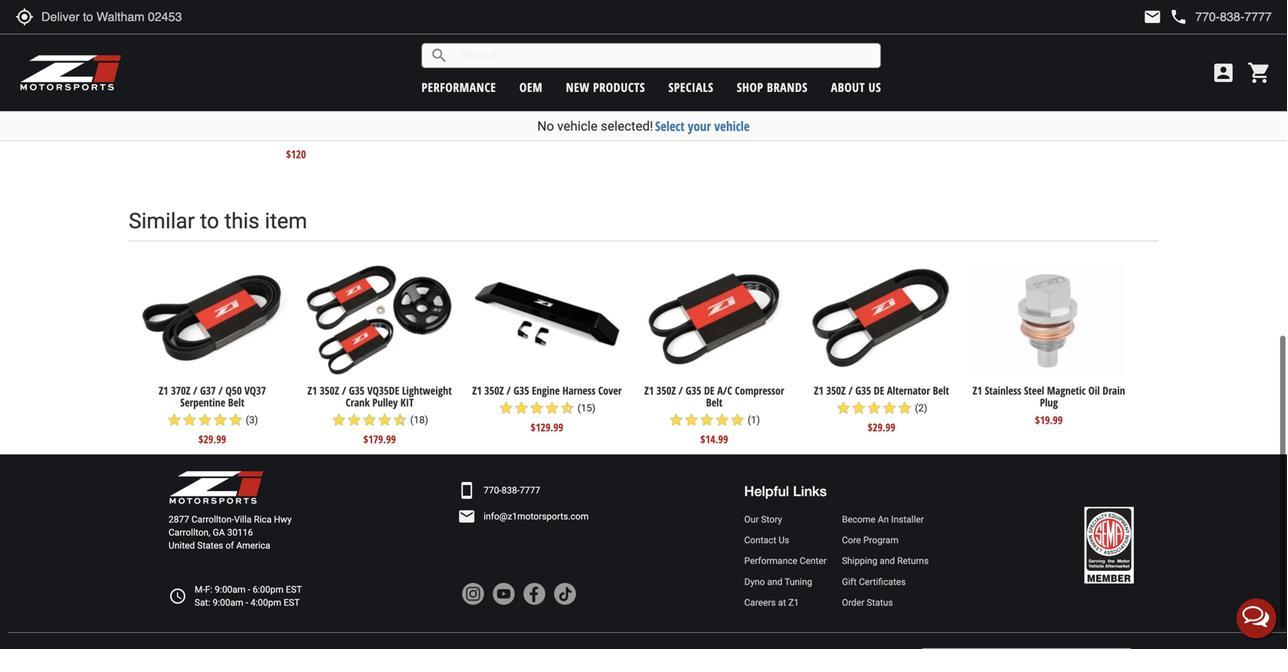 Task type: describe. For each thing, give the bounding box(es) containing it.
2 / from the left
[[219, 383, 223, 398]]

become
[[842, 514, 876, 525]]

$129.99
[[531, 420, 564, 435]]

become an installer
[[842, 514, 924, 525]]

(2)
[[915, 402, 928, 414]]

1 vertical spatial est
[[284, 597, 300, 608]]

us for about us
[[869, 79, 882, 95]]

performance
[[745, 556, 798, 567]]

gift certificates link
[[842, 575, 929, 589]]

z1 350z / g35 vq35de lightweight crank pulley kit star star star star star_half (18) $179.99
[[308, 383, 452, 446]]

mail phone
[[1144, 8, 1188, 26]]

87mm
[[283, 110, 309, 125]]

(1) inside z1 350z / g35 de a/c compressor belt star star star star star (1) $14.99
[[748, 414, 760, 426]]

order status
[[842, 597, 893, 608]]

search
[[430, 46, 449, 65]]

f:
[[205, 584, 213, 595]]

email
[[458, 507, 476, 526]]

contact us
[[745, 535, 790, 546]]

us for contact us
[[779, 535, 790, 546]]

and for returns
[[880, 556, 895, 567]]

specials link
[[669, 79, 714, 95]]

a/c
[[718, 383, 733, 398]]

similar
[[129, 208, 195, 234]]

become an installer link
[[842, 513, 929, 526]]

selected!
[[601, 118, 653, 134]]

select your vehicle link
[[655, 117, 750, 135]]

sat:
[[195, 597, 210, 608]]

/ for star
[[193, 383, 198, 398]]

sr20det inside the cometic mls exhaust manifold gasket - sr20det $28.65
[[632, 110, 667, 125]]

dyno
[[745, 577, 765, 587]]

gasket for star
[[334, 98, 362, 113]]

access_time
[[169, 587, 187, 605]]

at
[[778, 597, 786, 608]]

350z for $29.99
[[827, 383, 846, 398]]

gift certificates
[[842, 577, 906, 587]]

about
[[831, 79, 865, 95]]

$19.99
[[1036, 413, 1063, 427]]

350z for star_half
[[320, 383, 339, 398]]

about us link
[[831, 79, 882, 95]]

770-
[[484, 485, 502, 496]]

smartphone
[[458, 481, 476, 500]]

tomei
[[224, 98, 250, 113]]

new products
[[566, 79, 645, 95]]

belt inside z1 350z / g35 de a/c compressor belt star star star star star (1) $14.99
[[706, 395, 723, 410]]

/ for $129.99
[[507, 383, 511, 398]]

1 horizontal spatial vehicle
[[715, 117, 750, 135]]

head inside tomei mls sr20det head gasket - 87mm star star star star star (1) $120
[[310, 98, 331, 113]]

(15)
[[578, 402, 596, 414]]

sr20det inside tomei mls sr20det head gasket - 87mm star star star star star (1) $120
[[272, 98, 307, 113]]

youtube link image
[[492, 583, 515, 606]]

/ for (1)
[[679, 383, 683, 398]]

core program link
[[842, 534, 929, 547]]

account_box
[[1212, 61, 1236, 85]]

no vehicle selected! select your vehicle
[[538, 117, 750, 135]]

kit
[[972, 98, 983, 113]]

$14.99
[[701, 432, 728, 446]]

350z for (1)
[[657, 383, 676, 398]]

my_location
[[15, 8, 34, 26]]

an
[[878, 514, 889, 525]]

gasket for $28.65
[[595, 110, 623, 125]]

(18)
[[410, 414, 428, 426]]

tuning
[[785, 577, 813, 587]]

plug
[[1040, 395, 1058, 410]]

this
[[225, 208, 260, 234]]

- left 4:00pm
[[246, 597, 248, 608]]

brands
[[767, 79, 808, 95]]

cometic
[[566, 98, 600, 113]]

our story
[[745, 514, 783, 525]]

$28.65
[[617, 128, 645, 142]]

phone link
[[1170, 8, 1272, 26]]

manifold
[[658, 98, 696, 113]]

oil
[[1089, 383, 1100, 398]]

about us
[[831, 79, 882, 95]]

shopping_cart link
[[1244, 61, 1272, 85]]

specials
[[669, 79, 714, 95]]

2877
[[169, 514, 189, 525]]

g35 for star_half
[[349, 383, 365, 398]]

2877 carrollton-villa rica hwy carrollton, ga 30116 united states of america
[[169, 514, 292, 551]]

kit
[[401, 395, 414, 410]]

drain
[[1103, 383, 1126, 398]]

belt inside z1 370z / g37 / q50 vq37 serpentine belt star star star star star (3) $29.99
[[228, 395, 245, 410]]

order status link
[[842, 596, 929, 609]]

crank
[[346, 395, 370, 410]]

magnetic
[[1047, 383, 1086, 398]]

z1 370z / g37 / q50 vq37 serpentine belt star star star star star (3) $29.99
[[159, 383, 266, 446]]

careers at z1 link
[[745, 596, 827, 609]]

vq35de
[[367, 383, 400, 398]]

united
[[169, 540, 195, 551]]

/ for star_half
[[342, 383, 346, 398]]

Search search field
[[449, 44, 881, 67]]

head inside arp head stud kit - ka24de $178.49
[[927, 98, 948, 113]]

villa
[[234, 514, 252, 525]]

lightweight
[[402, 383, 452, 398]]

z1 right at
[[789, 597, 799, 608]]

7777
[[520, 485, 541, 496]]



Task type: locate. For each thing, give the bounding box(es) containing it.
z1 for $129.99
[[472, 383, 482, 398]]

$178.49
[[949, 116, 982, 130]]

4:00pm
[[251, 597, 281, 608]]

g35 for $29.99
[[856, 383, 872, 398]]

4 / from the left
[[507, 383, 511, 398]]

0 horizontal spatial sr20det
[[272, 98, 307, 113]]

0 horizontal spatial us
[[779, 535, 790, 546]]

head right 87mm
[[310, 98, 331, 113]]

/ for $29.99
[[849, 383, 853, 398]]

rica
[[254, 514, 272, 525]]

us down our story link
[[779, 535, 790, 546]]

2 head from the left
[[927, 98, 948, 113]]

350z left crank
[[320, 383, 339, 398]]

belt inside z1 350z / g35 de alternator belt star star star star star (2) $29.99
[[933, 383, 950, 398]]

0 vertical spatial and
[[880, 556, 895, 567]]

1 horizontal spatial gasket
[[595, 110, 623, 125]]

g35 left a/c
[[686, 383, 702, 398]]

mls for star
[[252, 98, 269, 113]]

de inside z1 350z / g35 de a/c compressor belt star star star star star (1) $14.99
[[704, 383, 715, 398]]

1 vertical spatial 9:00am
[[213, 597, 243, 608]]

350z inside z1 350z / g35 engine harness cover star star star star star_half (15) $129.99
[[485, 383, 504, 398]]

helpful
[[745, 483, 790, 499]]

/ inside z1 350z / g35 vq35de lightweight crank pulley kit star star star star star_half (18) $179.99
[[342, 383, 346, 398]]

america
[[236, 540, 270, 551]]

belt up $14.99 at the right bottom
[[706, 395, 723, 410]]

arp head stud kit - ka24de $178.49
[[908, 98, 1024, 130]]

de for belt
[[704, 383, 715, 398]]

2 g35 from the left
[[514, 383, 530, 398]]

1 horizontal spatial and
[[880, 556, 895, 567]]

m-
[[195, 584, 205, 595]]

(1) inside tomei mls sr20det head gasket - 87mm star star star star star (1) $120
[[329, 129, 342, 141]]

g37
[[200, 383, 216, 398]]

g35 left engine
[[514, 383, 530, 398]]

z1 for (1)
[[645, 383, 654, 398]]

star_half
[[560, 400, 575, 416], [393, 412, 408, 428]]

z1 left 'stainless'
[[973, 383, 983, 398]]

z1 inside z1 370z / g37 / q50 vq37 serpentine belt star star star star star (3) $29.99
[[159, 383, 168, 398]]

belt right alternator
[[933, 383, 950, 398]]

careers
[[745, 597, 776, 608]]

z1 for star
[[159, 383, 168, 398]]

star_half down kit
[[393, 412, 408, 428]]

carrollton,
[[169, 527, 210, 538]]

performance
[[422, 79, 496, 95]]

$29.99
[[868, 420, 896, 435], [199, 432, 226, 446]]

370z
[[171, 383, 191, 398]]

0 horizontal spatial star_half
[[393, 412, 408, 428]]

est
[[286, 584, 302, 595], [284, 597, 300, 608]]

30116
[[227, 527, 253, 538]]

vehicle right your
[[715, 117, 750, 135]]

1 horizontal spatial head
[[927, 98, 948, 113]]

info@z1motorsports.com link
[[484, 510, 589, 523]]

0 vertical spatial 9:00am
[[215, 584, 246, 595]]

z1 for $29.99
[[814, 383, 824, 398]]

z1 company logo image
[[169, 470, 264, 505]]

z1 right compressor
[[814, 383, 824, 398]]

and for tuning
[[768, 577, 783, 587]]

0 vertical spatial (1)
[[329, 129, 342, 141]]

3 350z from the left
[[657, 383, 676, 398]]

carrollton-
[[192, 514, 234, 525]]

- right 87mm
[[365, 98, 368, 113]]

/ inside z1 350z / g35 engine harness cover star star star star star_half (15) $129.99
[[507, 383, 511, 398]]

serpentine
[[180, 395, 225, 410]]

cometic mls exhaust manifold gasket - sr20det $28.65
[[566, 98, 696, 142]]

z1 inside the z1 stainless steel magnetic oil drain plug $19.99
[[973, 383, 983, 398]]

1 / from the left
[[193, 383, 198, 398]]

ga
[[213, 527, 225, 538]]

links
[[793, 483, 827, 499]]

-
[[365, 98, 368, 113], [986, 98, 989, 113], [626, 110, 629, 125], [248, 584, 250, 595], [246, 597, 248, 608]]

mls right tomei
[[252, 98, 269, 113]]

us right about
[[869, 79, 882, 95]]

de left a/c
[[704, 383, 715, 398]]

$29.99 inside z1 350z / g35 de alternator belt star star star star star (2) $29.99
[[868, 420, 896, 435]]

g35 for $129.99
[[514, 383, 530, 398]]

core
[[842, 535, 861, 546]]

/ left vq35de
[[342, 383, 346, 398]]

mls
[[252, 98, 269, 113], [603, 98, 620, 113]]

0 horizontal spatial (1)
[[329, 129, 342, 141]]

mls for $28.65
[[603, 98, 620, 113]]

2 de from the left
[[874, 383, 885, 398]]

(1)
[[329, 129, 342, 141], [748, 414, 760, 426]]

z1 left crank
[[308, 383, 317, 398]]

0 vertical spatial est
[[286, 584, 302, 595]]

star_half inside z1 350z / g35 engine harness cover star star star star star_half (15) $129.99
[[560, 400, 575, 416]]

star_half left (15)
[[560, 400, 575, 416]]

2 horizontal spatial belt
[[933, 383, 950, 398]]

gasket inside the cometic mls exhaust manifold gasket - sr20det $28.65
[[595, 110, 623, 125]]

z1 stainless steel magnetic oil drain plug $19.99
[[973, 383, 1126, 427]]

pulley
[[373, 395, 398, 410]]

0 horizontal spatial $29.99
[[199, 432, 226, 446]]

z1 inside z1 350z / g35 engine harness cover star star star star star_half (15) $129.99
[[472, 383, 482, 398]]

gasket right 87mm
[[334, 98, 362, 113]]

ka24de
[[992, 98, 1024, 113]]

1 horizontal spatial us
[[869, 79, 882, 95]]

9:00am
[[215, 584, 246, 595], [213, 597, 243, 608]]

similar to this item
[[129, 208, 307, 234]]

350z inside z1 350z / g35 de a/c compressor belt star star star star star (1) $14.99
[[657, 383, 676, 398]]

$29.99 inside z1 370z / g37 / q50 vq37 serpentine belt star star star star star (3) $29.99
[[199, 432, 226, 446]]

(3)
[[246, 414, 258, 426]]

/ left alternator
[[849, 383, 853, 398]]

- right kit
[[986, 98, 989, 113]]

/ inside z1 350z / g35 de alternator belt star star star star star (2) $29.99
[[849, 383, 853, 398]]

shopping_cart
[[1248, 61, 1272, 85]]

/ inside z1 350z / g35 de a/c compressor belt star star star star star (1) $14.99
[[679, 383, 683, 398]]

new
[[566, 79, 590, 95]]

installer
[[892, 514, 924, 525]]

/ right g37 in the left of the page
[[219, 383, 223, 398]]

z1 right cover
[[645, 383, 654, 398]]

1 horizontal spatial belt
[[706, 395, 723, 410]]

z1 inside z1 350z / g35 vq35de lightweight crank pulley kit star star star star star_half (18) $179.99
[[308, 383, 317, 398]]

1 horizontal spatial mls
[[603, 98, 620, 113]]

engine
[[532, 383, 560, 398]]

/ left engine
[[507, 383, 511, 398]]

your
[[688, 117, 711, 135]]

vehicle down the cometic
[[558, 118, 598, 134]]

1 mls from the left
[[252, 98, 269, 113]]

- inside arp head stud kit - ka24de $178.49
[[986, 98, 989, 113]]

products
[[593, 79, 645, 95]]

tiktok link image
[[554, 583, 577, 606]]

g35 inside z1 350z / g35 de a/c compressor belt star star star star star (1) $14.99
[[686, 383, 702, 398]]

350z inside z1 350z / g35 de alternator belt star star star star star (2) $29.99
[[827, 383, 846, 398]]

of
[[226, 540, 234, 551]]

no
[[538, 118, 554, 134]]

0 horizontal spatial vehicle
[[558, 118, 598, 134]]

2 mls from the left
[[603, 98, 620, 113]]

1 horizontal spatial sr20det
[[632, 110, 667, 125]]

g35 inside z1 350z / g35 engine harness cover star star star star star_half (15) $129.99
[[514, 383, 530, 398]]

de for star
[[874, 383, 885, 398]]

1 350z from the left
[[320, 383, 339, 398]]

head
[[310, 98, 331, 113], [927, 98, 948, 113]]

performance center link
[[745, 555, 827, 568]]

- inside the cometic mls exhaust manifold gasket - sr20det $28.65
[[626, 110, 629, 125]]

status
[[867, 597, 893, 608]]

head right arp
[[927, 98, 948, 113]]

est right 4:00pm
[[284, 597, 300, 608]]

de inside z1 350z / g35 de alternator belt star star star star star (2) $29.99
[[874, 383, 885, 398]]

facebook link image
[[523, 583, 546, 606]]

0 horizontal spatial gasket
[[334, 98, 362, 113]]

350z left engine
[[485, 383, 504, 398]]

0 horizontal spatial belt
[[228, 395, 245, 410]]

dyno and tuning link
[[745, 575, 827, 589]]

2 350z from the left
[[485, 383, 504, 398]]

shipping
[[842, 556, 878, 567]]

1 g35 from the left
[[349, 383, 365, 398]]

shop brands
[[737, 79, 808, 95]]

1 head from the left
[[310, 98, 331, 113]]

gasket up $28.65
[[595, 110, 623, 125]]

3 / from the left
[[342, 383, 346, 398]]

4 g35 from the left
[[856, 383, 872, 398]]

1 horizontal spatial star_half
[[560, 400, 575, 416]]

0 horizontal spatial and
[[768, 577, 783, 587]]

g35 for (1)
[[686, 383, 702, 398]]

contact us link
[[745, 534, 827, 547]]

5 / from the left
[[679, 383, 683, 398]]

stud
[[951, 98, 969, 113]]

9:00am right sat:
[[213, 597, 243, 608]]

z1 inside z1 350z / g35 de alternator belt star star star star star (2) $29.99
[[814, 383, 824, 398]]

sr20det
[[272, 98, 307, 113], [632, 110, 667, 125]]

mls inside the cometic mls exhaust manifold gasket - sr20det $28.65
[[603, 98, 620, 113]]

350z right cover
[[657, 383, 676, 398]]

350z
[[320, 383, 339, 398], [485, 383, 504, 398], [657, 383, 676, 398], [827, 383, 846, 398]]

cover
[[598, 383, 622, 398]]

$29.99 down serpentine
[[199, 432, 226, 446]]

4 350z from the left
[[827, 383, 846, 398]]

mls down 'new products'
[[603, 98, 620, 113]]

1 horizontal spatial de
[[874, 383, 885, 398]]

mail link
[[1144, 8, 1162, 26]]

oem link
[[520, 79, 543, 95]]

alternator
[[887, 383, 931, 398]]

de left alternator
[[874, 383, 885, 398]]

and right dyno
[[768, 577, 783, 587]]

1 vertical spatial us
[[779, 535, 790, 546]]

z1 inside z1 350z / g35 de a/c compressor belt star star star star star (1) $14.99
[[645, 383, 654, 398]]

gift
[[842, 577, 857, 587]]

stainless
[[985, 383, 1022, 398]]

g35 left vq35de
[[349, 383, 365, 398]]

core program
[[842, 535, 899, 546]]

/ left g37 in the left of the page
[[193, 383, 198, 398]]

350z inside z1 350z / g35 vq35de lightweight crank pulley kit star star star star star_half (18) $179.99
[[320, 383, 339, 398]]

z1 for star_half
[[308, 383, 317, 398]]

access_time m-f: 9:00am - 6:00pm est sat: 9:00am - 4:00pm est
[[169, 584, 302, 608]]

350z left alternator
[[827, 383, 846, 398]]

steel
[[1024, 383, 1045, 398]]

0 vertical spatial us
[[869, 79, 882, 95]]

- inside tomei mls sr20det head gasket - 87mm star star star star star (1) $120
[[365, 98, 368, 113]]

g35 inside z1 350z / g35 de alternator belt star star star star star (2) $29.99
[[856, 383, 872, 398]]

order
[[842, 597, 865, 608]]

est right 6:00pm
[[286, 584, 302, 595]]

shipping and returns link
[[842, 555, 929, 568]]

de
[[704, 383, 715, 398], [874, 383, 885, 398]]

star_half inside z1 350z / g35 vq35de lightweight crank pulley kit star star star star star_half (18) $179.99
[[393, 412, 408, 428]]

1 de from the left
[[704, 383, 715, 398]]

new products link
[[566, 79, 645, 95]]

vehicle inside the 'no vehicle selected! select your vehicle'
[[558, 118, 598, 134]]

/ left a/c
[[679, 383, 683, 398]]

9:00am right f:
[[215, 584, 246, 595]]

1 horizontal spatial (1)
[[748, 414, 760, 426]]

z1 right lightweight
[[472, 383, 482, 398]]

- up $28.65
[[626, 110, 629, 125]]

350z for $129.99
[[485, 383, 504, 398]]

838-
[[502, 485, 520, 496]]

phone
[[1170, 8, 1188, 26]]

center
[[800, 556, 827, 567]]

0 horizontal spatial head
[[310, 98, 331, 113]]

0 horizontal spatial de
[[704, 383, 715, 398]]

belt right g37 in the left of the page
[[228, 395, 245, 410]]

z1 left 370z
[[159, 383, 168, 398]]

3 g35 from the left
[[686, 383, 702, 398]]

and down core program link
[[880, 556, 895, 567]]

z1 motorsports logo image
[[19, 54, 122, 92]]

1 vertical spatial and
[[768, 577, 783, 587]]

dyno and tuning
[[745, 577, 813, 587]]

1 horizontal spatial $29.99
[[868, 420, 896, 435]]

g35 left alternator
[[856, 383, 872, 398]]

g35 inside z1 350z / g35 vq35de lightweight crank pulley kit star star star star star_half (18) $179.99
[[349, 383, 365, 398]]

hwy
[[274, 514, 292, 525]]

0 horizontal spatial mls
[[252, 98, 269, 113]]

instagram link image
[[462, 583, 485, 606]]

$29.99 down alternator
[[868, 420, 896, 435]]

z1 350z / g35 de alternator belt star star star star star (2) $29.99
[[814, 383, 950, 435]]

sema member logo image
[[1085, 507, 1134, 584]]

returns
[[898, 556, 929, 567]]

1 vertical spatial (1)
[[748, 414, 760, 426]]

6 / from the left
[[849, 383, 853, 398]]

mls inside tomei mls sr20det head gasket - 87mm star star star star star (1) $120
[[252, 98, 269, 113]]

gasket inside tomei mls sr20det head gasket - 87mm star star star star star (1) $120
[[334, 98, 362, 113]]

to
[[200, 208, 219, 234]]

- left 6:00pm
[[248, 584, 250, 595]]

states
[[197, 540, 223, 551]]

performance link
[[422, 79, 496, 95]]

770-838-7777 link
[[484, 484, 541, 497]]



Task type: vqa. For each thing, say whether or not it's contained in the screenshot.
e-
no



